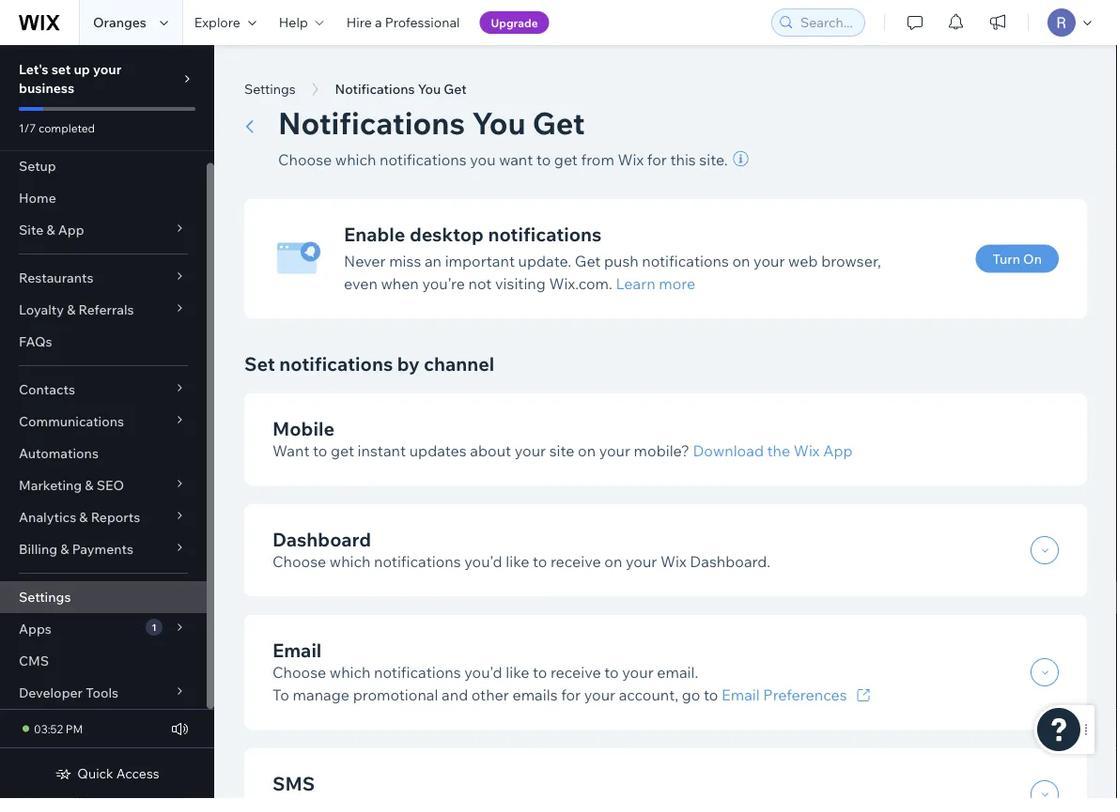 Task type: vqa. For each thing, say whether or not it's contained in the screenshot.
App within dropdown button
yes



Task type: describe. For each thing, give the bounding box(es) containing it.
never miss an important update. get push notifications on your web browser, even when you're not visiting wix.com.
[[344, 252, 882, 293]]

get inside never miss an important update. get push notifications on your web browser, even when you're not visiting wix.com.
[[575, 252, 601, 271]]

learn more
[[616, 274, 696, 293]]

your left mobile?
[[599, 442, 631, 461]]

setup
[[19, 158, 56, 174]]

dashboard choose which notifications you'd like to receive on your wix dashboard.
[[273, 528, 771, 571]]

not
[[469, 274, 492, 293]]

updates
[[410, 442, 467, 461]]

site & app
[[19, 222, 84, 238]]

the
[[767, 442, 791, 461]]

learn
[[616, 274, 656, 293]]

set
[[51, 61, 71, 78]]

03:52
[[34, 722, 63, 736]]

download
[[693, 442, 764, 461]]

1/7 completed
[[19, 121, 95, 135]]

from
[[581, 150, 615, 169]]

dashboard.
[[690, 553, 771, 571]]

turn
[[993, 250, 1021, 267]]

like for email
[[506, 664, 530, 682]]

to manage promotional and other emails for your account, go to
[[273, 686, 722, 705]]

up
[[74, 61, 90, 78]]

to inside dashboard choose which notifications you'd like to receive on your wix dashboard.
[[533, 553, 547, 571]]

to inside the mobile want to get instant updates about your site on your mobile? download the wix app
[[313, 442, 327, 461]]

email choose which notifications you'd like to receive to your email.
[[273, 639, 699, 682]]

seo
[[97, 477, 124, 494]]

& for loyalty
[[67, 302, 76, 318]]

app inside the mobile want to get instant updates about your site on your mobile? download the wix app
[[824, 442, 853, 461]]

sms
[[273, 772, 315, 796]]

site.
[[700, 150, 728, 169]]

reports
[[91, 509, 140, 526]]

your inside email choose which notifications you'd like to receive to your email.
[[623, 664, 654, 682]]

choose for email
[[273, 664, 326, 682]]

miss
[[389, 252, 421, 271]]

1 vertical spatial notifications
[[278, 104, 465, 142]]

0 horizontal spatial for
[[561, 686, 581, 705]]

choose for dashboard
[[273, 553, 326, 571]]

access
[[116, 766, 159, 782]]

help button
[[268, 0, 335, 45]]

preferences
[[764, 686, 847, 705]]

learn more link
[[616, 273, 696, 295]]

pm
[[65, 722, 83, 736]]

push
[[604, 252, 639, 271]]

notifications inside button
[[335, 81, 415, 97]]

dashboard
[[273, 528, 371, 551]]

your inside never miss an important update. get push notifications on your web browser, even when you're not visiting wix.com.
[[754, 252, 785, 271]]

choose which notifications you want to get from wix for this site.
[[278, 150, 728, 169]]

faqs link
[[0, 326, 207, 358]]

want
[[273, 442, 310, 461]]

& for billing
[[60, 541, 69, 558]]

site
[[19, 222, 43, 238]]

loyalty
[[19, 302, 64, 318]]

site & app button
[[0, 214, 207, 246]]

contacts button
[[0, 374, 207, 406]]

wix inside dashboard choose which notifications you'd like to receive on your wix dashboard.
[[661, 553, 687, 571]]

about
[[470, 442, 511, 461]]

mobile want to get instant updates about your site on your mobile? download the wix app
[[273, 417, 853, 461]]

an
[[425, 252, 442, 271]]

get inside the mobile want to get instant updates about your site on your mobile? download the wix app
[[331, 442, 354, 461]]

1 vertical spatial notifications you get
[[278, 104, 585, 142]]

on for dashboard
[[605, 553, 623, 571]]

developer tools
[[19, 685, 119, 702]]

your inside let's set up your business
[[93, 61, 122, 78]]

your left site
[[515, 442, 546, 461]]

marketing & seo button
[[0, 470, 207, 502]]

you inside button
[[418, 81, 441, 97]]

this
[[671, 150, 696, 169]]

on
[[1024, 250, 1042, 267]]

& for site
[[46, 222, 55, 238]]

1 vertical spatial get
[[533, 104, 585, 142]]

site
[[550, 442, 575, 461]]

billing
[[19, 541, 57, 558]]

apps
[[19, 621, 51, 638]]

notifications inside dashboard choose which notifications you'd like to receive on your wix dashboard.
[[374, 553, 461, 571]]

you're
[[422, 274, 465, 293]]

download the wix app button
[[693, 440, 853, 462]]

oranges
[[93, 14, 146, 31]]

enable desktop notifications image
[[273, 234, 323, 284]]

receive for email
[[551, 664, 601, 682]]

professional
[[385, 14, 460, 31]]

want
[[499, 150, 533, 169]]

instant
[[358, 442, 406, 461]]

hire a professional
[[347, 14, 460, 31]]

automations
[[19, 446, 99, 462]]

browser,
[[822, 252, 882, 271]]

channel
[[424, 352, 495, 376]]

email for email preferences
[[722, 686, 760, 705]]

faqs
[[19, 334, 52, 350]]

marketing & seo
[[19, 477, 124, 494]]

business
[[19, 80, 74, 96]]

loyalty & referrals
[[19, 302, 134, 318]]

notifications you get inside button
[[335, 81, 467, 97]]

Search... field
[[795, 9, 859, 36]]

notifications inside email choose which notifications you'd like to receive to your email.
[[374, 664, 461, 682]]

& for analytics
[[79, 509, 88, 526]]

upgrade
[[491, 16, 538, 30]]

mobile
[[273, 417, 335, 440]]

payments
[[72, 541, 133, 558]]

you
[[470, 150, 496, 169]]

quick access
[[77, 766, 159, 782]]

contacts
[[19, 382, 75, 398]]



Task type: locate. For each thing, give the bounding box(es) containing it.
1 vertical spatial wix
[[794, 442, 820, 461]]

1 vertical spatial get
[[331, 442, 354, 461]]

manage
[[293, 686, 350, 705]]

1 vertical spatial you
[[472, 104, 526, 142]]

& for marketing
[[85, 477, 94, 494]]

1 horizontal spatial app
[[824, 442, 853, 461]]

1 vertical spatial choose
[[273, 553, 326, 571]]

to
[[273, 686, 289, 705]]

email inside email choose which notifications you'd like to receive to your email.
[[273, 639, 322, 662]]

get left from
[[554, 150, 578, 169]]

2 you'd from the top
[[465, 664, 503, 682]]

1 horizontal spatial settings
[[244, 81, 296, 97]]

0 vertical spatial notifications you get
[[335, 81, 467, 97]]

1 horizontal spatial wix
[[661, 553, 687, 571]]

0 vertical spatial on
[[733, 252, 751, 271]]

& inside marketing & seo dropdown button
[[85, 477, 94, 494]]

choose down 'settings' button
[[278, 150, 332, 169]]

choose inside dashboard choose which notifications you'd like to receive on your wix dashboard.
[[273, 553, 326, 571]]

automations link
[[0, 438, 207, 470]]

cms link
[[0, 646, 207, 678]]

1/7
[[19, 121, 36, 135]]

your inside dashboard choose which notifications you'd like to receive on your wix dashboard.
[[626, 553, 657, 571]]

1 vertical spatial receive
[[551, 664, 601, 682]]

go
[[682, 686, 701, 705]]

app right site
[[58, 222, 84, 238]]

a
[[375, 14, 382, 31]]

notifications down a
[[335, 81, 415, 97]]

1 vertical spatial which
[[330, 553, 371, 571]]

2 receive from the top
[[551, 664, 601, 682]]

0 vertical spatial which
[[335, 150, 376, 169]]

upgrade button
[[480, 11, 550, 34]]

app inside popup button
[[58, 222, 84, 238]]

0 vertical spatial for
[[647, 150, 667, 169]]

0 vertical spatial app
[[58, 222, 84, 238]]

choose
[[278, 150, 332, 169], [273, 553, 326, 571], [273, 664, 326, 682]]

0 vertical spatial get
[[554, 150, 578, 169]]

1 vertical spatial settings
[[19, 589, 71, 606]]

notifications you get down notifications you get button
[[278, 104, 585, 142]]

get down professional
[[444, 81, 467, 97]]

& left the seo
[[85, 477, 94, 494]]

developer
[[19, 685, 83, 702]]

settings for 'settings' button
[[244, 81, 296, 97]]

0 vertical spatial settings
[[244, 81, 296, 97]]

1 vertical spatial like
[[506, 664, 530, 682]]

0 vertical spatial wix
[[618, 150, 644, 169]]

& inside the loyalty & referrals dropdown button
[[67, 302, 76, 318]]

to
[[537, 150, 551, 169], [313, 442, 327, 461], [533, 553, 547, 571], [533, 664, 547, 682], [605, 664, 619, 682], [704, 686, 719, 705]]

wix right the
[[794, 442, 820, 461]]

on inside dashboard choose which notifications you'd like to receive on your wix dashboard.
[[605, 553, 623, 571]]

home link
[[0, 182, 207, 214]]

1 vertical spatial on
[[578, 442, 596, 461]]

1 vertical spatial app
[[824, 442, 853, 461]]

1 vertical spatial for
[[561, 686, 581, 705]]

settings inside sidebar element
[[19, 589, 71, 606]]

notifications you get down hire a professional link
[[335, 81, 467, 97]]

& inside site & app popup button
[[46, 222, 55, 238]]

quick
[[77, 766, 113, 782]]

even
[[344, 274, 378, 293]]

for right the emails
[[561, 686, 581, 705]]

home
[[19, 190, 56, 206]]

2 vertical spatial get
[[575, 252, 601, 271]]

and
[[442, 686, 468, 705]]

2 horizontal spatial wix
[[794, 442, 820, 461]]

your left 'dashboard.'
[[626, 553, 657, 571]]

notifications inside never miss an important update. get push notifications on your web browser, even when you're not visiting wix.com.
[[642, 252, 729, 271]]

turn on button
[[976, 245, 1059, 273]]

wix left 'dashboard.'
[[661, 553, 687, 571]]

your left account,
[[584, 686, 616, 705]]

analytics & reports button
[[0, 502, 207, 534]]

email for email choose which notifications you'd like to receive to your email.
[[273, 639, 322, 662]]

notifications you get
[[335, 81, 467, 97], [278, 104, 585, 142]]

let's set up your business
[[19, 61, 122, 96]]

1 horizontal spatial you
[[472, 104, 526, 142]]

which for dashboard
[[330, 553, 371, 571]]

developer tools button
[[0, 678, 207, 710]]

your right up
[[93, 61, 122, 78]]

which up enable
[[335, 150, 376, 169]]

on for never
[[733, 252, 751, 271]]

0 horizontal spatial you
[[418, 81, 441, 97]]

on inside the mobile want to get instant updates about your site on your mobile? download the wix app
[[578, 442, 596, 461]]

which down the dashboard
[[330, 553, 371, 571]]

receive inside email choose which notifications you'd like to receive to your email.
[[551, 664, 601, 682]]

by
[[397, 352, 420, 376]]

hire
[[347, 14, 372, 31]]

settings up apps
[[19, 589, 71, 606]]

& right site
[[46, 222, 55, 238]]

tools
[[86, 685, 119, 702]]

0 vertical spatial you'd
[[465, 553, 503, 571]]

for
[[647, 150, 667, 169], [561, 686, 581, 705]]

on inside never miss an important update. get push notifications on your web browser, even when you're not visiting wix.com.
[[733, 252, 751, 271]]

other
[[472, 686, 509, 705]]

which up manage
[[330, 664, 371, 682]]

choose down the dashboard
[[273, 553, 326, 571]]

2 like from the top
[[506, 664, 530, 682]]

important
[[445, 252, 515, 271]]

set
[[244, 352, 275, 376]]

0 horizontal spatial on
[[578, 442, 596, 461]]

quick access button
[[55, 766, 159, 783]]

emails
[[513, 686, 558, 705]]

wix inside the mobile want to get instant updates about your site on your mobile? download the wix app
[[794, 442, 820, 461]]

visiting
[[495, 274, 546, 293]]

1
[[152, 622, 157, 634]]

get left instant
[[331, 442, 354, 461]]

never
[[344, 252, 386, 271]]

1 horizontal spatial get
[[554, 150, 578, 169]]

marketing
[[19, 477, 82, 494]]

0 vertical spatial choose
[[278, 150, 332, 169]]

2 vertical spatial on
[[605, 553, 623, 571]]

like inside dashboard choose which notifications you'd like to receive on your wix dashboard.
[[506, 553, 530, 571]]

0 vertical spatial email
[[273, 639, 322, 662]]

email preferences
[[722, 686, 847, 705]]

set notifications by channel
[[244, 352, 495, 376]]

more
[[659, 274, 696, 293]]

& left reports
[[79, 509, 88, 526]]

settings down help
[[244, 81, 296, 97]]

2 vertical spatial choose
[[273, 664, 326, 682]]

like
[[506, 553, 530, 571], [506, 664, 530, 682]]

email up to
[[273, 639, 322, 662]]

you'd for email
[[465, 664, 503, 682]]

you'd inside dashboard choose which notifications you'd like to receive on your wix dashboard.
[[465, 553, 503, 571]]

settings link
[[0, 582, 207, 614]]

email inside email preferences link
[[722, 686, 760, 705]]

restaurants button
[[0, 262, 207, 294]]

explore
[[194, 14, 240, 31]]

2 vertical spatial which
[[330, 664, 371, 682]]

0 horizontal spatial get
[[331, 442, 354, 461]]

enable desktop notifications
[[344, 222, 602, 246]]

0 vertical spatial get
[[444, 81, 467, 97]]

web
[[789, 252, 818, 271]]

sidebar element
[[0, 45, 214, 800]]

settings button
[[235, 75, 305, 103]]

get up wix.com.
[[575, 252, 601, 271]]

& right loyalty
[[67, 302, 76, 318]]

desktop
[[410, 222, 484, 246]]

billing & payments button
[[0, 534, 207, 566]]

notifications down notifications you get button
[[278, 104, 465, 142]]

notifications you get button
[[326, 75, 476, 103]]

&
[[46, 222, 55, 238], [67, 302, 76, 318], [85, 477, 94, 494], [79, 509, 88, 526], [60, 541, 69, 558]]

& inside analytics & reports dropdown button
[[79, 509, 88, 526]]

get
[[554, 150, 578, 169], [331, 442, 354, 461]]

& right billing
[[60, 541, 69, 558]]

get up from
[[533, 104, 585, 142]]

let's
[[19, 61, 48, 78]]

referrals
[[78, 302, 134, 318]]

1 horizontal spatial on
[[605, 553, 623, 571]]

0 horizontal spatial settings
[[19, 589, 71, 606]]

your up account,
[[623, 664, 654, 682]]

0 horizontal spatial email
[[273, 639, 322, 662]]

1 you'd from the top
[[465, 553, 503, 571]]

0 vertical spatial notifications
[[335, 81, 415, 97]]

which inside dashboard choose which notifications you'd like to receive on your wix dashboard.
[[330, 553, 371, 571]]

you'd
[[465, 553, 503, 571], [465, 664, 503, 682]]

hire a professional link
[[335, 0, 471, 45]]

enable
[[344, 222, 405, 246]]

settings inside button
[[244, 81, 296, 97]]

you up the choose which notifications you want to get from wix for this site.
[[472, 104, 526, 142]]

wix right from
[[618, 150, 644, 169]]

update.
[[518, 252, 572, 271]]

help
[[279, 14, 308, 31]]

settings
[[244, 81, 296, 97], [19, 589, 71, 606]]

app right the
[[824, 442, 853, 461]]

which inside email choose which notifications you'd like to receive to your email.
[[330, 664, 371, 682]]

2 vertical spatial wix
[[661, 553, 687, 571]]

completed
[[39, 121, 95, 135]]

like inside email choose which notifications you'd like to receive to your email.
[[506, 664, 530, 682]]

receive inside dashboard choose which notifications you'd like to receive on your wix dashboard.
[[551, 553, 601, 571]]

1 receive from the top
[[551, 553, 601, 571]]

like for dashboard
[[506, 553, 530, 571]]

your left web
[[754, 252, 785, 271]]

loyalty & referrals button
[[0, 294, 207, 326]]

1 horizontal spatial email
[[722, 686, 760, 705]]

settings for "settings" link
[[19, 589, 71, 606]]

1 like from the top
[[506, 553, 530, 571]]

0 vertical spatial you
[[418, 81, 441, 97]]

get inside notifications you get button
[[444, 81, 467, 97]]

03:52 pm
[[34, 722, 83, 736]]

email right go
[[722, 686, 760, 705]]

0 horizontal spatial wix
[[618, 150, 644, 169]]

receive for dashboard
[[551, 553, 601, 571]]

0 vertical spatial receive
[[551, 553, 601, 571]]

email
[[273, 639, 322, 662], [722, 686, 760, 705]]

0 vertical spatial like
[[506, 553, 530, 571]]

& inside billing & payments popup button
[[60, 541, 69, 558]]

for left this
[[647, 150, 667, 169]]

restaurants
[[19, 270, 93, 286]]

you'd for dashboard
[[465, 553, 503, 571]]

which for email
[[330, 664, 371, 682]]

2 horizontal spatial on
[[733, 252, 751, 271]]

mobile?
[[634, 442, 690, 461]]

1 vertical spatial email
[[722, 686, 760, 705]]

choose up to
[[273, 664, 326, 682]]

when
[[381, 274, 419, 293]]

communications button
[[0, 406, 207, 438]]

choose inside email choose which notifications you'd like to receive to your email.
[[273, 664, 326, 682]]

1 horizontal spatial for
[[647, 150, 667, 169]]

you down professional
[[418, 81, 441, 97]]

your
[[93, 61, 122, 78], [754, 252, 785, 271], [515, 442, 546, 461], [599, 442, 631, 461], [626, 553, 657, 571], [623, 664, 654, 682], [584, 686, 616, 705]]

wix.com.
[[549, 274, 613, 293]]

0 horizontal spatial app
[[58, 222, 84, 238]]

1 vertical spatial you'd
[[465, 664, 503, 682]]

you'd inside email choose which notifications you'd like to receive to your email.
[[465, 664, 503, 682]]



